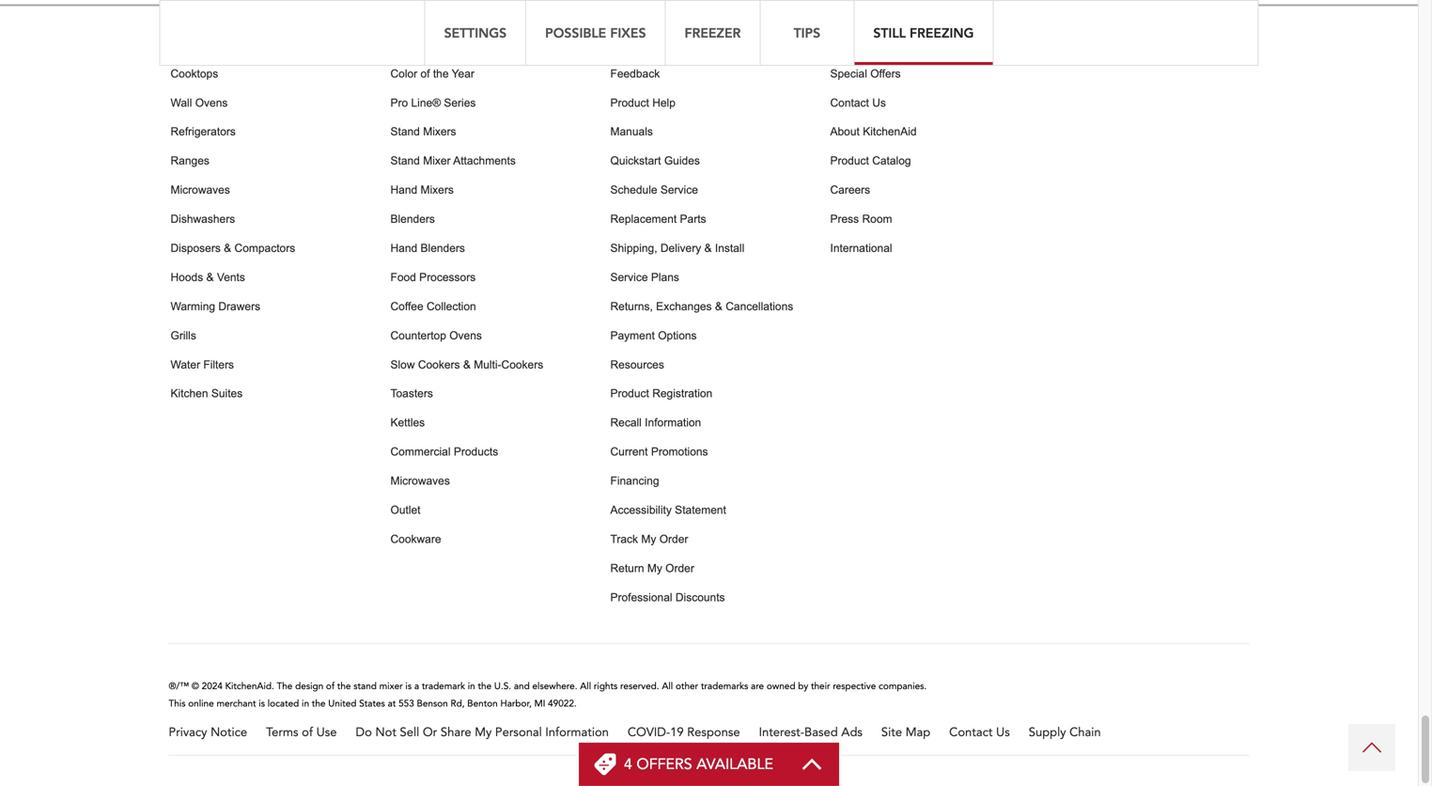 Task type: describe. For each thing, give the bounding box(es) containing it.
kitchenaid
[[863, 125, 917, 138]]

freezer
[[685, 24, 741, 41]]

privacy notice link
[[159, 724, 257, 741]]

0 horizontal spatial microwaves link
[[171, 175, 230, 205]]

special offers
[[831, 67, 901, 80]]

states
[[359, 697, 385, 710]]

& left vents
[[206, 271, 214, 283]]

recall information
[[611, 416, 702, 429]]

of for use
[[302, 724, 313, 741]]

culinary
[[829, 39, 894, 56]]

a
[[415, 680, 419, 693]]

wall ovens link
[[171, 88, 228, 117]]

feedback
[[611, 67, 660, 80]]

commercial
[[391, 445, 451, 458]]

footer menu element
[[159, 36, 1259, 613]]

plans
[[651, 271, 680, 283]]

series
[[444, 96, 476, 109]]

all
[[662, 680, 673, 693]]

freezer button
[[665, 0, 760, 66]]

& up vents
[[224, 242, 231, 254]]

and
[[514, 680, 530, 693]]

shipping, delivery & install
[[611, 242, 745, 254]]

product for product registration
[[611, 387, 650, 400]]

pro line® series link
[[391, 88, 476, 117]]

kettles
[[391, 416, 425, 429]]

outlet
[[391, 503, 421, 516]]

reserved.
[[621, 680, 660, 693]]

trademark
[[422, 680, 465, 693]]

returns, exchanges & cancellations link
[[611, 292, 794, 321]]

4 offers available
[[624, 754, 774, 775]]

water
[[171, 358, 200, 371]]

freezing
[[910, 24, 974, 41]]

resources
[[611, 358, 665, 371]]

& left install
[[705, 242, 712, 254]]

located
[[268, 697, 299, 710]]

information inside footer menu element
[[645, 416, 702, 429]]

or
[[423, 724, 437, 741]]

1 vertical spatial us
[[997, 724, 1011, 741]]

offers
[[637, 754, 693, 775]]

service & support
[[609, 39, 740, 56]]

kitchenaid.
[[225, 680, 274, 693]]

wall
[[171, 96, 192, 109]]

1 vertical spatial contact
[[950, 724, 993, 741]]

0 horizontal spatial information
[[546, 724, 609, 741]]

sell
[[400, 724, 420, 741]]

product help
[[611, 96, 676, 109]]

my for return
[[648, 562, 663, 574]]

49022.
[[548, 697, 577, 710]]

available
[[697, 754, 774, 775]]

about
[[831, 125, 860, 138]]

ranges
[[171, 154, 210, 167]]

promotions
[[651, 445, 708, 458]]

service
[[609, 39, 662, 56]]

owned
[[767, 680, 796, 693]]

water filters link
[[171, 350, 234, 379]]

delivery
[[661, 242, 702, 254]]

careers link
[[831, 175, 871, 205]]

manuals link
[[611, 117, 653, 146]]

professional discounts
[[611, 591, 725, 603]]

filters
[[203, 358, 234, 371]]

tips button
[[760, 0, 854, 66]]

support
[[680, 39, 740, 56]]

disposers & compactors
[[171, 242, 295, 254]]

disposers & compactors link
[[171, 234, 295, 263]]

the up benton
[[478, 680, 492, 693]]

interest-
[[759, 724, 805, 741]]

options
[[658, 329, 697, 342]]

their
[[811, 680, 831, 693]]

mixers for stand mixers
[[423, 125, 457, 138]]

current promotions
[[611, 445, 708, 458]]

2 cookers from the left
[[502, 358, 544, 371]]

settings button
[[425, 0, 526, 66]]

do not sell or share my personal information button
[[346, 724, 619, 741]]

design
[[295, 680, 324, 693]]

shipping,
[[611, 242, 658, 254]]

map
[[906, 724, 931, 741]]

schedule
[[611, 183, 658, 196]]

notice
[[211, 724, 247, 741]]

terms of use link
[[257, 724, 346, 741]]

dishwashers link
[[171, 205, 235, 234]]

hand for hand blenders
[[391, 242, 418, 254]]

privacy
[[169, 724, 207, 741]]

inspiration
[[898, 39, 982, 56]]

collection
[[427, 300, 476, 313]]

commercial products
[[391, 445, 499, 458]]

product for product help
[[611, 96, 650, 109]]

contact inside footer menu element
[[831, 96, 870, 109]]

microwaves for the left microwaves link
[[171, 183, 230, 196]]

1 vertical spatial contact us link
[[940, 724, 1020, 741]]

stand mixer attachments
[[391, 154, 516, 167]]

1 vertical spatial blenders
[[421, 242, 465, 254]]

site map
[[882, 724, 931, 741]]

stand for stand mixers
[[391, 125, 420, 138]]

replacement
[[611, 213, 677, 225]]

& left multi-
[[463, 358, 471, 371]]

benson
[[417, 697, 448, 710]]

®/™
[[169, 680, 189, 693]]

supply
[[1029, 724, 1067, 741]]

service plans
[[611, 271, 680, 283]]

color of the year link
[[391, 59, 475, 88]]

my for track
[[642, 533, 657, 545]]

hand blenders link
[[391, 234, 465, 263]]

©
[[192, 680, 199, 693]]

service inside "link"
[[611, 271, 648, 283]]

553
[[399, 697, 414, 710]]

this
[[169, 697, 186, 710]]

toasters link
[[391, 379, 433, 408]]

international link
[[831, 234, 893, 263]]

refrigerators link
[[171, 117, 236, 146]]



Task type: vqa. For each thing, say whether or not it's contained in the screenshot.
Current Promotions 'link'
yes



Task type: locate. For each thing, give the bounding box(es) containing it.
stand mixers link
[[391, 117, 457, 146]]

in up benton
[[468, 680, 475, 693]]

contact down 'special'
[[831, 96, 870, 109]]

0 vertical spatial contact us
[[831, 96, 887, 109]]

0 vertical spatial contact us link
[[831, 88, 887, 117]]

cancellations
[[726, 300, 794, 313]]

1 vertical spatial stand
[[391, 154, 420, 167]]

fixes
[[611, 24, 646, 41]]

microwaves up dishwashers
[[171, 183, 230, 196]]

0 vertical spatial stand
[[391, 125, 420, 138]]

service down guides
[[661, 183, 698, 196]]

hand inside "link"
[[391, 183, 418, 196]]

return my order
[[611, 562, 695, 574]]

ads
[[842, 724, 863, 741]]

microwaves link up dishwashers
[[171, 175, 230, 205]]

hand for hand mixers
[[391, 183, 418, 196]]

slow cookers & multi-cookers link
[[391, 350, 544, 379]]

microwaves link down the commercial at bottom
[[391, 466, 450, 496]]

payment options link
[[611, 321, 697, 350]]

0 horizontal spatial contact
[[831, 96, 870, 109]]

covid-
[[628, 724, 671, 741]]

contact
[[831, 96, 870, 109], [950, 724, 993, 741]]

us inside footer menu element
[[873, 96, 887, 109]]

countertop
[[391, 329, 446, 342]]

in down the design
[[302, 697, 309, 710]]

mixers inside hand mixers "link"
[[421, 183, 454, 196]]

1 vertical spatial information
[[546, 724, 609, 741]]

1 horizontal spatial ovens
[[450, 329, 482, 342]]

processors
[[420, 271, 476, 283]]

0 vertical spatial information
[[645, 416, 702, 429]]

the up united
[[337, 680, 351, 693]]

order inside return my order link
[[666, 562, 695, 574]]

ovens up slow cookers & multi-cookers
[[450, 329, 482, 342]]

contact us inside footer menu element
[[831, 96, 887, 109]]

4
[[624, 754, 633, 775]]

share
[[441, 724, 472, 741]]

mixers up 'mixer'
[[423, 125, 457, 138]]

blenders up processors
[[421, 242, 465, 254]]

contact us down the special offers link
[[831, 96, 887, 109]]

microwaves down the commercial at bottom
[[391, 474, 450, 487]]

service up "returns," on the left
[[611, 271, 648, 283]]

information
[[645, 416, 702, 429], [546, 724, 609, 741]]

blenders down hand mixers "link"
[[391, 213, 435, 225]]

1 vertical spatial hand
[[391, 242, 418, 254]]

payment
[[611, 329, 655, 342]]

is down kitchenaid.
[[259, 697, 265, 710]]

the
[[277, 680, 293, 693]]

& right exchanges
[[715, 300, 723, 313]]

1 horizontal spatial contact us
[[950, 724, 1011, 741]]

my
[[642, 533, 657, 545], [648, 562, 663, 574], [475, 724, 492, 741]]

schedule service link
[[611, 175, 698, 205]]

0 vertical spatial is
[[406, 680, 412, 693]]

1 horizontal spatial cookers
[[502, 358, 544, 371]]

0 vertical spatial blenders
[[391, 213, 435, 225]]

professional
[[611, 591, 673, 603]]

of for the
[[421, 67, 430, 80]]

0 vertical spatial mixers
[[423, 125, 457, 138]]

line®
[[411, 96, 441, 109]]

1 horizontal spatial information
[[645, 416, 702, 429]]

hoods & vents link
[[171, 263, 245, 292]]

schedule service
[[611, 183, 698, 196]]

0 vertical spatial ovens
[[195, 96, 228, 109]]

order for return my order
[[666, 562, 695, 574]]

discounts
[[676, 591, 725, 603]]

contact us right the map
[[950, 724, 1011, 741]]

replacement parts
[[611, 213, 707, 225]]

tips
[[794, 24, 821, 41]]

contact us link down special offers
[[831, 88, 887, 117]]

1 vertical spatial ovens
[[450, 329, 482, 342]]

disposers
[[171, 242, 221, 254]]

0 vertical spatial service
[[661, 183, 698, 196]]

is left a at left
[[406, 680, 412, 693]]

warming
[[171, 300, 215, 313]]

microwaves for rightmost microwaves link
[[391, 474, 450, 487]]

contact right the map
[[950, 724, 993, 741]]

1 vertical spatial product
[[831, 154, 870, 167]]

2 vertical spatial my
[[475, 724, 492, 741]]

1 horizontal spatial of
[[326, 680, 335, 693]]

1 horizontal spatial is
[[406, 680, 412, 693]]

harbor,
[[501, 697, 532, 710]]

0 horizontal spatial in
[[302, 697, 309, 710]]

0 vertical spatial product
[[611, 96, 650, 109]]

parts
[[680, 213, 707, 225]]

0 horizontal spatial contact us
[[831, 96, 887, 109]]

1 horizontal spatial service
[[661, 183, 698, 196]]

order for track my order
[[660, 533, 689, 545]]

is
[[406, 680, 412, 693], [259, 697, 265, 710]]

order inside track my order link
[[660, 533, 689, 545]]

order down the accessibility statement link on the bottom of page
[[660, 533, 689, 545]]

mixers inside stand mixers link
[[423, 125, 457, 138]]

color of the year
[[391, 67, 475, 80]]

1 vertical spatial is
[[259, 697, 265, 710]]

at
[[388, 697, 396, 710]]

0 horizontal spatial is
[[259, 697, 265, 710]]

terms of use
[[266, 724, 337, 741]]

of inside footer menu element
[[421, 67, 430, 80]]

1 vertical spatial service
[[611, 271, 648, 283]]

of inside '®/™ © 2024 kitchenaid. the design of the stand mixer is a trademark in the u.s. and elsewhere. all rights reserved. all other trademarks are owned by their respective companies. this online merchant is located in the united states at 553 benson rd, benton harbor, mi 49022.'
[[326, 680, 335, 693]]

1 vertical spatial mixers
[[421, 183, 454, 196]]

0 vertical spatial us
[[873, 96, 887, 109]]

us up the about kitchenaid
[[873, 96, 887, 109]]

2024
[[202, 680, 223, 693]]

ovens for wall ovens
[[195, 96, 228, 109]]

product up recall
[[611, 387, 650, 400]]

order up professional discounts
[[666, 562, 695, 574]]

0 horizontal spatial of
[[302, 724, 313, 741]]

ovens for countertop ovens
[[450, 329, 482, 342]]

pro
[[391, 96, 408, 109]]

2 hand from the top
[[391, 242, 418, 254]]

product up the careers
[[831, 154, 870, 167]]

cookware link
[[391, 525, 441, 554]]

1 horizontal spatial microwaves link
[[391, 466, 450, 496]]

stand for stand mixer attachments
[[391, 154, 420, 167]]

manuals
[[611, 125, 653, 138]]

warming drawers
[[171, 300, 261, 313]]

2 horizontal spatial of
[[421, 67, 430, 80]]

information up promotions
[[645, 416, 702, 429]]

of right the design
[[326, 680, 335, 693]]

hand mixers
[[391, 183, 454, 196]]

mixers for hand mixers
[[421, 183, 454, 196]]

0 vertical spatial microwaves link
[[171, 175, 230, 205]]

hoods
[[171, 271, 203, 283]]

products
[[454, 445, 499, 458]]

countertop ovens link
[[391, 321, 482, 350]]

1 vertical spatial microwaves
[[391, 474, 450, 487]]

about kitchenaid
[[831, 125, 917, 138]]

covid-19 response link
[[619, 724, 750, 741]]

press room link
[[831, 205, 893, 234]]

0 horizontal spatial microwaves
[[171, 183, 230, 196]]

still freezing button
[[854, 0, 994, 66]]

0 vertical spatial my
[[642, 533, 657, 545]]

2 stand from the top
[[391, 154, 420, 167]]

my right share
[[475, 724, 492, 741]]

& right service
[[666, 39, 676, 56]]

mixers down 'mixer'
[[421, 183, 454, 196]]

culinary inspiration
[[829, 39, 982, 56]]

1 horizontal spatial contact
[[950, 724, 993, 741]]

hand up food
[[391, 242, 418, 254]]

catalog
[[873, 154, 912, 167]]

financing
[[611, 474, 660, 487]]

0 vertical spatial contact
[[831, 96, 870, 109]]

stand left 'mixer'
[[391, 154, 420, 167]]

1 stand from the top
[[391, 125, 420, 138]]

countertop
[[389, 39, 479, 56]]

stand down pro
[[391, 125, 420, 138]]

of right color
[[421, 67, 430, 80]]

wall ovens
[[171, 96, 228, 109]]

color
[[391, 67, 418, 80]]

0 vertical spatial order
[[660, 533, 689, 545]]

1 horizontal spatial contact us link
[[940, 724, 1020, 741]]

contact us link right the map
[[940, 724, 1020, 741]]

1 vertical spatial of
[[326, 680, 335, 693]]

0 horizontal spatial ovens
[[195, 96, 228, 109]]

kettles link
[[391, 408, 425, 437]]

hand blenders
[[391, 242, 465, 254]]

water filters
[[171, 358, 234, 371]]

companies.
[[879, 680, 927, 693]]

1 horizontal spatial microwaves
[[391, 474, 450, 487]]

registration
[[653, 387, 713, 400]]

hand up the blenders link
[[391, 183, 418, 196]]

1 horizontal spatial in
[[468, 680, 475, 693]]

19
[[671, 724, 684, 741]]

stand
[[354, 680, 377, 693]]

1 vertical spatial in
[[302, 697, 309, 710]]

based
[[805, 724, 838, 741]]

track my order
[[611, 533, 689, 545]]

international
[[831, 242, 893, 254]]

0 vertical spatial in
[[468, 680, 475, 693]]

are
[[751, 680, 765, 693]]

0 horizontal spatial contact us link
[[831, 88, 887, 117]]

the
[[433, 67, 449, 80], [337, 680, 351, 693], [478, 680, 492, 693], [312, 697, 326, 710]]

return
[[611, 562, 645, 574]]

1 vertical spatial contact us
[[950, 724, 1011, 741]]

shipping, delivery & install link
[[611, 234, 745, 263]]

possible fixes button
[[526, 0, 665, 66]]

u.s.
[[494, 680, 512, 693]]

1 horizontal spatial us
[[997, 724, 1011, 741]]

product up manuals
[[611, 96, 650, 109]]

the left year
[[433, 67, 449, 80]]

the inside footer menu element
[[433, 67, 449, 80]]

resources link
[[611, 350, 665, 379]]

refrigerators
[[171, 125, 236, 138]]

stand mixer attachments link
[[391, 146, 516, 175]]

recall information link
[[611, 408, 702, 437]]

1 vertical spatial my
[[648, 562, 663, 574]]

exchanges
[[656, 300, 712, 313]]

the down the design
[[312, 697, 326, 710]]

0 horizontal spatial cookers
[[418, 358, 460, 371]]

ovens right wall
[[195, 96, 228, 109]]

do
[[356, 724, 372, 741]]

information down 49022.
[[546, 724, 609, 741]]

payment options
[[611, 329, 697, 342]]

0 horizontal spatial us
[[873, 96, 887, 109]]

of left use
[[302, 724, 313, 741]]

product for product catalog
[[831, 154, 870, 167]]

®/™ © 2024 kitchenaid. the design of the stand mixer is a trademark in the u.s. and elsewhere. all rights reserved. all other trademarks are owned by their respective companies. this online merchant is located in the united states at 553 benson rd, benton harbor, mi 49022.
[[169, 680, 927, 710]]

2 vertical spatial product
[[611, 387, 650, 400]]

1 cookers from the left
[[418, 358, 460, 371]]

0 vertical spatial microwaves
[[171, 183, 230, 196]]

my right return
[[648, 562, 663, 574]]

1 vertical spatial microwaves link
[[391, 466, 450, 496]]

2 vertical spatial of
[[302, 724, 313, 741]]

1 hand from the top
[[391, 183, 418, 196]]

install
[[715, 242, 745, 254]]

0 vertical spatial of
[[421, 67, 430, 80]]

& inside "link"
[[715, 300, 723, 313]]

coffee collection link
[[391, 292, 476, 321]]

1 vertical spatial order
[[666, 562, 695, 574]]

0 horizontal spatial service
[[611, 271, 648, 283]]

0 vertical spatial hand
[[391, 183, 418, 196]]

slow
[[391, 358, 415, 371]]

my right the track
[[642, 533, 657, 545]]

us left supply in the right bottom of the page
[[997, 724, 1011, 741]]



